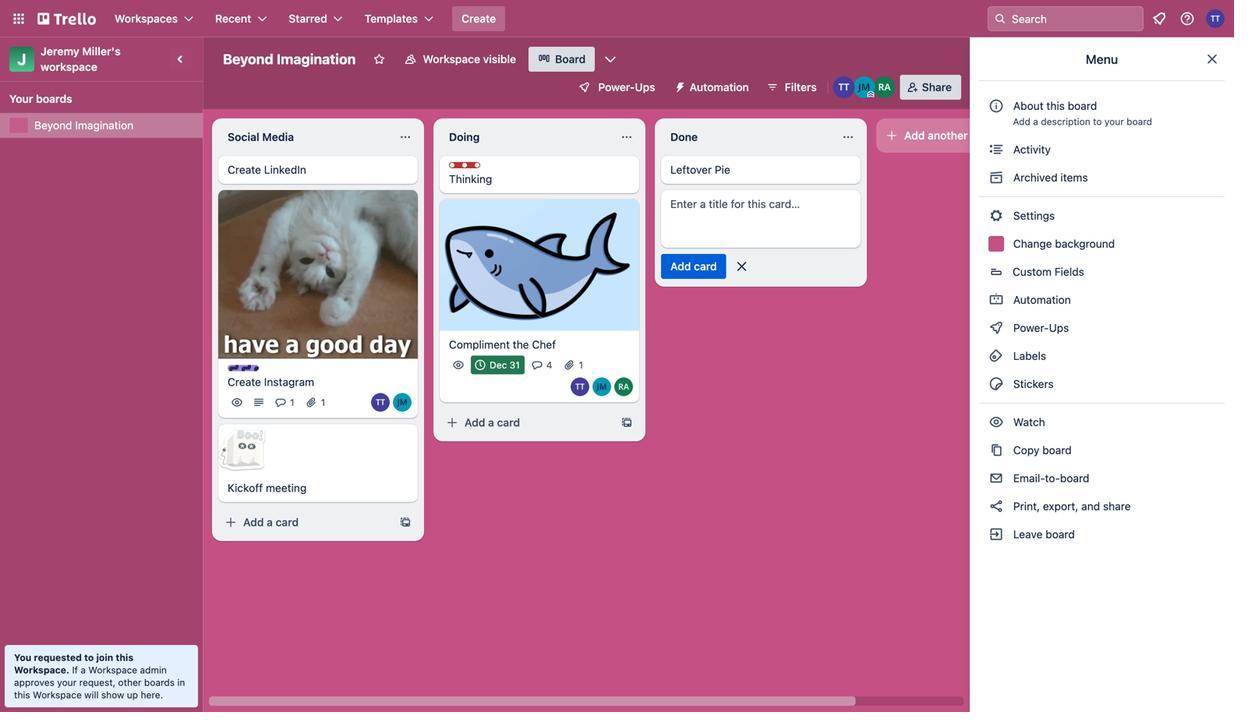 Task type: locate. For each thing, give the bounding box(es) containing it.
sm image inside leave board link
[[989, 527, 1004, 543]]

beyond imagination link
[[34, 118, 193, 133]]

sm image inside archived items link
[[989, 170, 1004, 186]]

create from template… image for social media
[[399, 517, 412, 529]]

sm image for activity
[[989, 142, 1004, 158]]

cancel image
[[734, 259, 750, 275]]

0 vertical spatial add a card button
[[440, 411, 615, 436]]

sm image inside the labels link
[[989, 349, 1004, 364]]

kickoff meeting
[[228, 482, 307, 495]]

add a card button
[[440, 411, 615, 436], [218, 511, 393, 536]]

1 horizontal spatial add a card
[[465, 416, 520, 429]]

1 vertical spatial imagination
[[75, 119, 134, 132]]

0 vertical spatial create from template… image
[[621, 417, 633, 429]]

2 vertical spatial card
[[276, 516, 299, 529]]

sm image inside automation button
[[668, 75, 690, 97]]

1 for 1
[[321, 398, 325, 408]]

terry turtle (terryturtle) image left 'this member is an admin of this board.' image
[[833, 76, 855, 98]]

0 horizontal spatial add a card
[[243, 516, 299, 529]]

social
[[228, 131, 259, 143]]

0 vertical spatial boards
[[36, 92, 72, 105]]

sm image inside stickers link
[[989, 377, 1004, 392]]

add a card for social media
[[243, 516, 299, 529]]

beyond imagination down your boards with 1 items element on the left
[[34, 119, 134, 132]]

workspace.
[[14, 665, 69, 676]]

workspace down approves
[[33, 690, 82, 701]]

1 vertical spatial power-
[[1014, 322, 1049, 335]]

activity
[[1011, 143, 1051, 156]]

watch link
[[980, 410, 1225, 435]]

add card button
[[661, 254, 727, 279]]

0 vertical spatial card
[[694, 260, 717, 273]]

0 horizontal spatial your
[[57, 678, 77, 689]]

1 vertical spatial power-ups
[[1011, 322, 1072, 335]]

custom
[[1013, 266, 1052, 278]]

0 horizontal spatial ups
[[635, 81, 656, 94]]

1 vertical spatial your
[[57, 678, 77, 689]]

0 vertical spatial ruby anderson (rubyanderson7) image
[[874, 76, 896, 98]]

beyond imagination down starred
[[223, 51, 356, 67]]

print, export, and share
[[1011, 500, 1131, 513]]

1 down instagram
[[290, 398, 294, 408]]

create down color: purple, title: none icon
[[228, 376, 261, 389]]

this down approves
[[14, 690, 30, 701]]

ruby anderson (rubyanderson7) image for jeremy miller (jeremymiller198) image to the top
[[874, 76, 896, 98]]

1 vertical spatial beyond
[[34, 119, 72, 132]]

leave board
[[1011, 528, 1075, 541]]

1 vertical spatial card
[[497, 416, 520, 429]]

compliment the chef
[[449, 338, 556, 351]]

3 sm image from the top
[[989, 415, 1004, 430]]

activity link
[[980, 137, 1225, 162]]

1 horizontal spatial workspace
[[88, 665, 137, 676]]

0 horizontal spatial power-ups
[[598, 81, 656, 94]]

0 vertical spatial to
[[1093, 116, 1102, 127]]

color: bold red, title: "thoughts" element
[[449, 162, 508, 174]]

0 horizontal spatial boards
[[36, 92, 72, 105]]

power-ups
[[598, 81, 656, 94], [1011, 322, 1072, 335]]

Social Media text field
[[218, 125, 390, 150]]

stickers
[[1011, 378, 1054, 391]]

1 horizontal spatial card
[[497, 416, 520, 429]]

automation inside "link"
[[1011, 294, 1071, 306]]

fields
[[1055, 266, 1085, 278]]

0 horizontal spatial add a card button
[[218, 511, 393, 536]]

sm image
[[989, 349, 1004, 364], [989, 377, 1004, 392], [989, 415, 1004, 430], [989, 443, 1004, 459], [989, 499, 1004, 515]]

your inside if a workspace admin approves your request, other boards in this workspace will show up here.
[[57, 678, 77, 689]]

automation up done text field on the right top of page
[[690, 81, 749, 94]]

sm image for power-ups
[[989, 321, 1004, 336]]

0 horizontal spatial workspace
[[33, 690, 82, 701]]

1 vertical spatial to
[[84, 653, 94, 664]]

this right the join at left bottom
[[116, 653, 133, 664]]

sm image inside power-ups link
[[989, 321, 1004, 336]]

2 vertical spatial create
[[228, 376, 261, 389]]

beyond
[[223, 51, 273, 67], [34, 119, 72, 132]]

0 vertical spatial imagination
[[277, 51, 356, 67]]

2 horizontal spatial workspace
[[423, 53, 480, 66]]

1 sm image from the top
[[989, 349, 1004, 364]]

sm image inside activity link
[[989, 142, 1004, 158]]

add down about
[[1013, 116, 1031, 127]]

0 vertical spatial workspace
[[423, 53, 480, 66]]

boards right your
[[36, 92, 72, 105]]

1 horizontal spatial imagination
[[277, 51, 356, 67]]

sm image left print,
[[989, 499, 1004, 515]]

1 vertical spatial this
[[116, 653, 133, 664]]

board up the print, export, and share
[[1061, 472, 1090, 485]]

this
[[1047, 99, 1065, 112], [116, 653, 133, 664], [14, 690, 30, 701]]

0 horizontal spatial terry turtle (terryturtle) image
[[371, 394, 390, 412]]

your boards with 1 items element
[[9, 90, 186, 108]]

5 sm image from the top
[[989, 499, 1004, 515]]

1 horizontal spatial 1
[[321, 398, 325, 408]]

beyond inside 'link'
[[34, 119, 72, 132]]

meeting
[[266, 482, 307, 495]]

your boards
[[9, 92, 72, 105]]

to inside about this board add a description to your board
[[1093, 116, 1102, 127]]

0 horizontal spatial card
[[276, 516, 299, 529]]

1 vertical spatial terry turtle (terryturtle) image
[[833, 76, 855, 98]]

1 horizontal spatial ruby anderson (rubyanderson7) image
[[874, 76, 896, 98]]

sm image inside the watch link
[[989, 415, 1004, 430]]

add another list button
[[877, 119, 1089, 153]]

labels link
[[980, 344, 1225, 369]]

1 vertical spatial ruby anderson (rubyanderson7) image
[[615, 378, 633, 397]]

2 vertical spatial terry turtle (terryturtle) image
[[371, 394, 390, 412]]

a down about
[[1034, 116, 1039, 127]]

ruby anderson (rubyanderson7) image left share button
[[874, 76, 896, 98]]

1 horizontal spatial your
[[1105, 116, 1124, 127]]

starred
[[289, 12, 327, 25]]

0 vertical spatial ups
[[635, 81, 656, 94]]

2 vertical spatial workspace
[[33, 690, 82, 701]]

add inside about this board add a description to your board
[[1013, 116, 1031, 127]]

card inside add card button
[[694, 260, 717, 273]]

1 vertical spatial add a card button
[[218, 511, 393, 536]]

workspace down the join at left bottom
[[88, 665, 137, 676]]

1 vertical spatial jeremy miller (jeremymiller198) image
[[393, 394, 412, 412]]

share
[[1103, 500, 1131, 513]]

card down meeting
[[276, 516, 299, 529]]

2 vertical spatial this
[[14, 690, 30, 701]]

color: purple, title: none image
[[228, 366, 259, 372]]

create up the workspace visible
[[462, 12, 496, 25]]

this inside you requested to join this workspace.
[[116, 653, 133, 664]]

1 horizontal spatial jeremy miller (jeremymiller198) image
[[854, 76, 876, 98]]

add a card button for doing
[[440, 411, 615, 436]]

description
[[1041, 116, 1091, 127]]

0 horizontal spatial create from template… image
[[399, 517, 412, 529]]

your down if
[[57, 678, 77, 689]]

0 vertical spatial beyond
[[223, 51, 273, 67]]

sm image
[[668, 75, 690, 97], [989, 142, 1004, 158], [989, 170, 1004, 186], [989, 208, 1004, 224], [989, 292, 1004, 308], [989, 321, 1004, 336], [989, 471, 1004, 487], [989, 527, 1004, 543]]

automation down custom fields
[[1011, 294, 1071, 306]]

2 sm image from the top
[[989, 377, 1004, 392]]

sm image left labels at the right of the page
[[989, 349, 1004, 364]]

add
[[1013, 116, 1031, 127], [905, 129, 925, 142], [671, 260, 691, 273], [465, 416, 485, 429], [243, 516, 264, 529]]

1 down create instagram link on the left of the page
[[321, 398, 325, 408]]

sm image inside automation "link"
[[989, 292, 1004, 308]]

sm image inside print, export, and share link
[[989, 499, 1004, 515]]

1 vertical spatial boards
[[144, 678, 175, 689]]

1 vertical spatial create
[[228, 163, 261, 176]]

another
[[928, 129, 968, 142]]

create instagram link
[[228, 375, 409, 390]]

ruby anderson (rubyanderson7) image
[[874, 76, 896, 98], [615, 378, 633, 397]]

power- inside button
[[598, 81, 635, 94]]

power-ups button
[[567, 75, 665, 100]]

0 vertical spatial beyond imagination
[[223, 51, 356, 67]]

your
[[1105, 116, 1124, 127], [57, 678, 77, 689]]

1 vertical spatial ups
[[1049, 322, 1069, 335]]

filters
[[785, 81, 817, 94]]

add a card button down 31
[[440, 411, 615, 436]]

email-to-board
[[1011, 472, 1090, 485]]

1 horizontal spatial ups
[[1049, 322, 1069, 335]]

1 vertical spatial workspace
[[88, 665, 137, 676]]

1 horizontal spatial create from template… image
[[621, 417, 633, 429]]

request,
[[79, 678, 116, 689]]

add a card down kickoff meeting
[[243, 516, 299, 529]]

4 sm image from the top
[[989, 443, 1004, 459]]

to inside you requested to join this workspace.
[[84, 653, 94, 664]]

automation button
[[668, 75, 759, 100]]

0 vertical spatial terry turtle (terryturtle) image
[[1206, 9, 1225, 28]]

1 horizontal spatial beyond
[[223, 51, 273, 67]]

1 horizontal spatial beyond imagination
[[223, 51, 356, 67]]

chef
[[532, 338, 556, 351]]

primary element
[[0, 0, 1235, 37]]

join
[[96, 653, 113, 664]]

Done text field
[[661, 125, 833, 150]]

0 horizontal spatial power-
[[598, 81, 635, 94]]

0 vertical spatial power-ups
[[598, 81, 656, 94]]

power-ups up labels at the right of the page
[[1011, 322, 1072, 335]]

workspace left visible in the left top of the page
[[423, 53, 480, 66]]

ups
[[635, 81, 656, 94], [1049, 322, 1069, 335]]

a inside about this board add a description to your board
[[1034, 116, 1039, 127]]

create down social
[[228, 163, 261, 176]]

sm image left watch
[[989, 415, 1004, 430]]

1 horizontal spatial this
[[116, 653, 133, 664]]

starred button
[[279, 6, 352, 31]]

automation inside button
[[690, 81, 749, 94]]

1 vertical spatial beyond imagination
[[34, 119, 134, 132]]

board up description
[[1068, 99, 1097, 112]]

ups down automation "link"
[[1049, 322, 1069, 335]]

card
[[694, 260, 717, 273], [497, 416, 520, 429], [276, 516, 299, 529]]

sm image inside the email-to-board link
[[989, 471, 1004, 487]]

0 vertical spatial create
[[462, 12, 496, 25]]

0 horizontal spatial to
[[84, 653, 94, 664]]

a right if
[[81, 665, 86, 676]]

templates
[[365, 12, 418, 25]]

power- down customize views icon
[[598, 81, 635, 94]]

custom fields button
[[980, 260, 1225, 285]]

1 horizontal spatial automation
[[1011, 294, 1071, 306]]

1 vertical spatial automation
[[1011, 294, 1071, 306]]

Search field
[[1007, 7, 1143, 30]]

compliment
[[449, 338, 510, 351]]

0 vertical spatial add a card
[[465, 416, 520, 429]]

archived
[[1014, 171, 1058, 184]]

1 horizontal spatial boards
[[144, 678, 175, 689]]

to left the join at left bottom
[[84, 653, 94, 664]]

workspaces button
[[105, 6, 203, 31]]

ruby anderson (rubyanderson7) image right jeremy miller (jeremymiller198) icon
[[615, 378, 633, 397]]

imagination down your boards with 1 items element on the left
[[75, 119, 134, 132]]

create inside button
[[462, 12, 496, 25]]

0 vertical spatial power-
[[598, 81, 635, 94]]

about this board add a description to your board
[[1013, 99, 1153, 127]]

items
[[1061, 171, 1088, 184]]

workspace visible button
[[395, 47, 526, 72]]

terry turtle (terryturtle) image for jeremy miller (jeremymiller198) image to the top
[[833, 76, 855, 98]]

copy board link
[[980, 438, 1225, 463]]

leave board link
[[980, 523, 1225, 547]]

0 horizontal spatial automation
[[690, 81, 749, 94]]

terry turtle (terryturtle) image right the 'open information menu' icon
[[1206, 9, 1225, 28]]

leftover pie link
[[671, 162, 852, 178]]

0 vertical spatial automation
[[690, 81, 749, 94]]

0 horizontal spatial imagination
[[75, 119, 134, 132]]

add a card button down kickoff meeting link
[[218, 511, 393, 536]]

stickers link
[[980, 372, 1225, 397]]

terry turtle (terryturtle) image down create instagram link on the left of the page
[[371, 394, 390, 412]]

to
[[1093, 116, 1102, 127], [84, 653, 94, 664]]

power- up labels at the right of the page
[[1014, 322, 1049, 335]]

0 vertical spatial this
[[1047, 99, 1065, 112]]

0 horizontal spatial this
[[14, 690, 30, 701]]

add a card down dec 31 option
[[465, 416, 520, 429]]

add down dec 31 option
[[465, 416, 485, 429]]

1 vertical spatial create from template… image
[[399, 517, 412, 529]]

this inside about this board add a description to your board
[[1047, 99, 1065, 112]]

a
[[1034, 116, 1039, 127], [488, 416, 494, 429], [267, 516, 273, 529], [81, 665, 86, 676]]

open information menu image
[[1180, 11, 1196, 27]]

sm image left copy
[[989, 443, 1004, 459]]

1 horizontal spatial add a card button
[[440, 411, 615, 436]]

0 vertical spatial your
[[1105, 116, 1124, 127]]

0 horizontal spatial jeremy miller (jeremymiller198) image
[[393, 394, 412, 412]]

sm image inside settings link
[[989, 208, 1004, 224]]

boards inside if a workspace admin approves your request, other boards in this workspace will show up here.
[[144, 678, 175, 689]]

1 horizontal spatial power-ups
[[1011, 322, 1072, 335]]

1 vertical spatial add a card
[[243, 516, 299, 529]]

2 horizontal spatial 1
[[579, 360, 583, 371]]

requested
[[34, 653, 82, 664]]

this up description
[[1047, 99, 1065, 112]]

ruby anderson (rubyanderson7) image for jeremy miller (jeremymiller198) icon
[[615, 378, 633, 397]]

workspace inside button
[[423, 53, 480, 66]]

this inside if a workspace admin approves your request, other boards in this workspace will show up here.
[[14, 690, 30, 701]]

terry turtle (terryturtle) image
[[1206, 9, 1225, 28], [833, 76, 855, 98], [371, 394, 390, 412]]

2 horizontal spatial card
[[694, 260, 717, 273]]

card left cancel image
[[694, 260, 717, 273]]

change background link
[[980, 232, 1225, 257]]

card down the dec 31
[[497, 416, 520, 429]]

0 horizontal spatial ruby anderson (rubyanderson7) image
[[615, 378, 633, 397]]

sm image for stickers
[[989, 377, 1004, 392]]

beyond down your boards
[[34, 119, 72, 132]]

jeremy miller (jeremymiller198) image
[[854, 76, 876, 98], [393, 394, 412, 412]]

create from template… image
[[621, 417, 633, 429], [399, 517, 412, 529]]

2 horizontal spatial this
[[1047, 99, 1065, 112]]

sm image for automation
[[989, 292, 1004, 308]]

settings
[[1011, 209, 1055, 222]]

1
[[579, 360, 583, 371], [290, 398, 294, 408], [321, 398, 325, 408]]

boards down admin
[[144, 678, 175, 689]]

4
[[547, 360, 553, 371]]

create for create instagram
[[228, 376, 261, 389]]

add a card for doing
[[465, 416, 520, 429]]

1 horizontal spatial terry turtle (terryturtle) image
[[833, 76, 855, 98]]

Enter a title for this card… text field
[[661, 190, 861, 248]]

sm image left stickers
[[989, 377, 1004, 392]]

beyond down recent popup button
[[223, 51, 273, 67]]

ups left automation button
[[635, 81, 656, 94]]

power-ups down customize views icon
[[598, 81, 656, 94]]

0 horizontal spatial beyond
[[34, 119, 72, 132]]

1 up terry turtle (terryturtle) icon
[[579, 360, 583, 371]]

imagination down the starred popup button
[[277, 51, 356, 67]]

your up activity link
[[1105, 116, 1124, 127]]

1 horizontal spatial to
[[1093, 116, 1102, 127]]

0 horizontal spatial beyond imagination
[[34, 119, 134, 132]]

Dec 31 checkbox
[[471, 356, 525, 375]]

custom fields
[[1013, 266, 1085, 278]]

1 horizontal spatial power-
[[1014, 322, 1049, 335]]

workspaces
[[115, 12, 178, 25]]

to up activity link
[[1093, 116, 1102, 127]]

sm image inside copy board link
[[989, 443, 1004, 459]]



Task type: vqa. For each thing, say whether or not it's contained in the screenshot.
29 related to Mar 29
no



Task type: describe. For each thing, give the bounding box(es) containing it.
terry turtle (terryturtle) image
[[571, 378, 590, 397]]

create from template… image for doing
[[621, 417, 633, 429]]

dec 31
[[490, 360, 520, 371]]

Doing text field
[[440, 125, 611, 150]]

a inside if a workspace admin approves your request, other boards in this workspace will show up here.
[[81, 665, 86, 676]]

create linkedin
[[228, 163, 306, 176]]

copy board
[[1011, 444, 1072, 457]]

labels
[[1011, 350, 1047, 363]]

jeremy
[[41, 45, 79, 58]]

board up activity link
[[1127, 116, 1153, 127]]

sm image for leave board
[[989, 527, 1004, 543]]

beyond imagination inside text field
[[223, 51, 356, 67]]

power-ups link
[[980, 316, 1225, 341]]

admin
[[140, 665, 167, 676]]

ups inside button
[[635, 81, 656, 94]]

this member is an admin of this board. image
[[868, 91, 875, 98]]

kickoff meeting link
[[228, 481, 409, 497]]

recent button
[[206, 6, 276, 31]]

you requested to join this workspace.
[[14, 653, 133, 676]]

search image
[[994, 12, 1007, 25]]

jeremy miller's workspace
[[41, 45, 123, 73]]

up
[[127, 690, 138, 701]]

j
[[17, 50, 26, 68]]

about
[[1014, 99, 1044, 112]]

2 horizontal spatial terry turtle (terryturtle) image
[[1206, 9, 1225, 28]]

1 for 4
[[579, 360, 583, 371]]

create for create linkedin
[[228, 163, 261, 176]]

Board name text field
[[215, 47, 364, 72]]

0 notifications image
[[1150, 9, 1169, 28]]

change background
[[1011, 237, 1115, 250]]

sm image for copy board
[[989, 443, 1004, 459]]

board link
[[529, 47, 595, 72]]

a down dec 31 option
[[488, 416, 494, 429]]

card for doing
[[497, 416, 520, 429]]

archived items
[[1011, 171, 1088, 184]]

your
[[9, 92, 33, 105]]

add left cancel image
[[671, 260, 691, 273]]

31
[[510, 360, 520, 371]]

thoughts
[[465, 163, 508, 174]]

power-ups inside button
[[598, 81, 656, 94]]

create linkedin link
[[228, 162, 409, 178]]

change
[[1014, 237, 1053, 250]]

miller's
[[82, 45, 121, 58]]

here.
[[141, 690, 163, 701]]

export,
[[1043, 500, 1079, 513]]

sm image for print, export, and share
[[989, 499, 1004, 515]]

share button
[[901, 75, 962, 100]]

sm image for email-to-board
[[989, 471, 1004, 487]]

instagram
[[264, 376, 314, 389]]

create button
[[452, 6, 505, 31]]

board up to-
[[1043, 444, 1072, 457]]

thinking
[[449, 173, 492, 186]]

workspace visible
[[423, 53, 516, 66]]

social media
[[228, 131, 294, 143]]

dec
[[490, 360, 507, 371]]

archived items link
[[980, 165, 1225, 190]]

kickoff
[[228, 482, 263, 495]]

board down export,
[[1046, 528, 1075, 541]]

create instagram
[[228, 376, 314, 389]]

list
[[971, 129, 986, 142]]

sm image for archived items
[[989, 170, 1004, 186]]

add down kickoff
[[243, 516, 264, 529]]

workspace navigation collapse icon image
[[170, 48, 192, 70]]

approves
[[14, 678, 55, 689]]

media
[[262, 131, 294, 143]]

and
[[1082, 500, 1101, 513]]

if
[[72, 665, 78, 676]]

customize views image
[[603, 51, 619, 67]]

to-
[[1045, 472, 1061, 485]]

settings link
[[980, 204, 1225, 229]]

add card
[[671, 260, 717, 273]]

back to home image
[[37, 6, 96, 31]]

sm image for settings
[[989, 208, 1004, 224]]

filters button
[[762, 75, 822, 100]]

imagination inside 'link'
[[75, 119, 134, 132]]

linkedin
[[264, 163, 306, 176]]

print, export, and share link
[[980, 494, 1225, 519]]

copy
[[1014, 444, 1040, 457]]

add another list
[[905, 129, 986, 142]]

0 horizontal spatial 1
[[290, 398, 294, 408]]

a down kickoff meeting
[[267, 516, 273, 529]]

watch
[[1011, 416, 1049, 429]]

beyond inside text field
[[223, 51, 273, 67]]

if a workspace admin approves your request, other boards in this workspace will show up here.
[[14, 665, 185, 701]]

leave
[[1014, 528, 1043, 541]]

imagination inside text field
[[277, 51, 356, 67]]

leftover pie
[[671, 163, 731, 176]]

other
[[118, 678, 142, 689]]

in
[[177, 678, 185, 689]]

add a card button for social media
[[218, 511, 393, 536]]

compliment the chef link
[[449, 337, 630, 353]]

add left another
[[905, 129, 925, 142]]

create for create
[[462, 12, 496, 25]]

your inside about this board add a description to your board
[[1105, 116, 1124, 127]]

recent
[[215, 12, 251, 25]]

board
[[555, 53, 586, 66]]

beyond imagination inside 'link'
[[34, 119, 134, 132]]

email-to-board link
[[980, 466, 1225, 491]]

will
[[84, 690, 99, 701]]

doing
[[449, 131, 480, 143]]

you
[[14, 653, 31, 664]]

star or unstar board image
[[373, 53, 386, 66]]

show
[[101, 690, 124, 701]]

0 vertical spatial jeremy miller (jeremymiller198) image
[[854, 76, 876, 98]]

sm image for watch
[[989, 415, 1004, 430]]

done
[[671, 131, 698, 143]]

background
[[1055, 237, 1115, 250]]

sm image for labels
[[989, 349, 1004, 364]]

thoughts thinking
[[449, 163, 508, 186]]

terry turtle (terryturtle) image for the leftmost jeremy miller (jeremymiller198) image
[[371, 394, 390, 412]]

jeremy miller (jeremymiller198) image
[[593, 378, 611, 397]]

print,
[[1014, 500, 1040, 513]]

pete ghost image
[[217, 425, 267, 475]]

card for social media
[[276, 516, 299, 529]]

email-
[[1014, 472, 1045, 485]]

menu
[[1086, 52, 1119, 67]]



